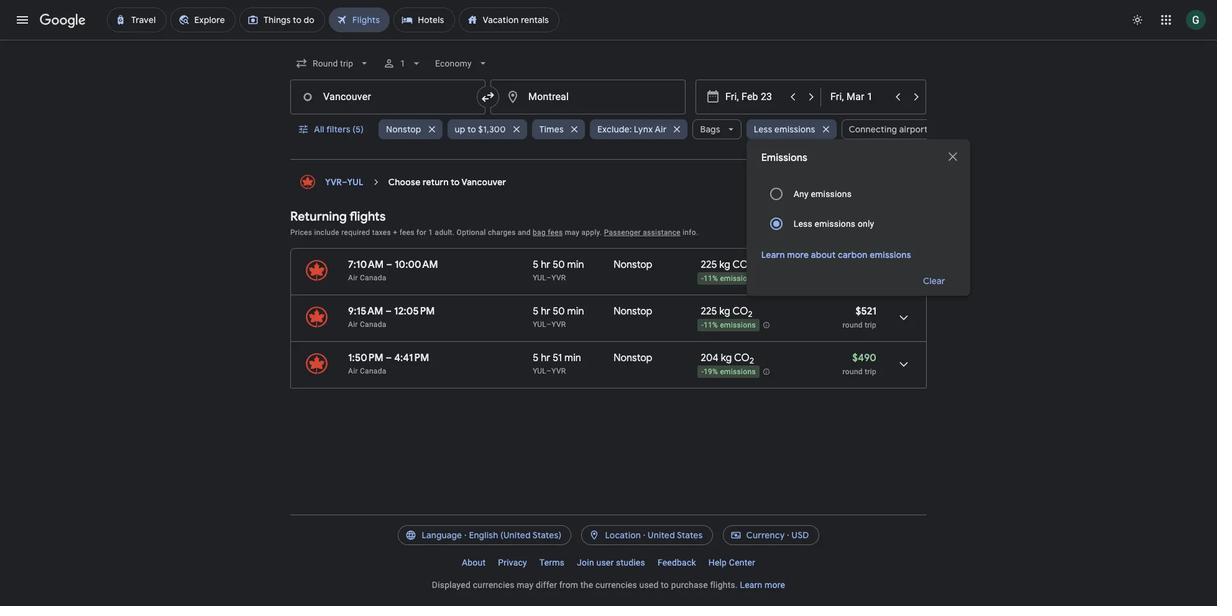 Task type: locate. For each thing, give the bounding box(es) containing it.
currencies
[[473, 580, 515, 590], [596, 580, 637, 590]]

1 vertical spatial canada
[[360, 320, 387, 329]]

help center
[[709, 558, 756, 568]]

min down apply.
[[568, 259, 584, 271]]

-19% emissions
[[702, 368, 756, 376]]

Departure time: 9:15 AM. text field
[[348, 305, 383, 318]]

2 5 hr 50 min yul – yvr from the top
[[533, 305, 584, 329]]

air inside 7:10 am – 10:00 am air canada
[[348, 274, 358, 282]]

1 vertical spatial 225
[[701, 305, 718, 318]]

0 vertical spatial -
[[702, 274, 704, 283]]

– right 7:10 am text field on the top
[[386, 259, 393, 271]]

less inside popup button
[[754, 124, 773, 135]]

0 vertical spatial 5 hr 50 min yul – yvr
[[533, 259, 584, 282]]

2 vertical spatial co
[[735, 352, 750, 365]]

Arrival time: 4:41 PM. text field
[[394, 352, 429, 365]]

1 225 from the top
[[701, 259, 718, 271]]

may
[[565, 228, 580, 237], [517, 580, 534, 590]]

1 inside popup button
[[401, 58, 406, 68]]

$521 round trip
[[843, 305, 877, 330]]

return
[[423, 177, 449, 188]]

round inside $490 round trip
[[843, 368, 863, 376]]

air down "1:50 pm"
[[348, 367, 358, 376]]

1 vertical spatial nonstop flight. element
[[614, 305, 653, 320]]

adult.
[[435, 228, 455, 237]]

less for less emissions only
[[794, 219, 813, 229]]

1 horizontal spatial less
[[794, 219, 813, 229]]

1 total duration 5 hr 50 min. element from the top
[[533, 259, 614, 273]]

1 -11% emissions from the top
[[702, 274, 756, 283]]

5 hr 50 min yul – yvr for 10:00 am
[[533, 259, 584, 282]]

5 down bag
[[533, 259, 539, 271]]

air right lynx
[[655, 124, 667, 135]]

min for 4:41 pm
[[565, 352, 582, 365]]

2
[[749, 263, 753, 273], [749, 309, 753, 320], [750, 356, 755, 366]]

canada down 1:50 pm "text box"
[[360, 367, 387, 376]]

0 vertical spatial to
[[468, 124, 476, 135]]

flights
[[350, 209, 386, 225]]

learn
[[762, 249, 785, 261], [740, 580, 763, 590]]

fees right +
[[400, 228, 415, 237]]

hr up 5 hr 51 min yul – yvr
[[541, 305, 551, 318]]

learn more link
[[740, 580, 786, 590]]

may left apply.
[[565, 228, 580, 237]]

2 vertical spatial to
[[661, 580, 669, 590]]

2 vertical spatial 5
[[533, 352, 539, 365]]

11% for 12:05 pm
[[704, 321, 719, 330]]

about
[[812, 249, 836, 261]]

yvr down 51
[[552, 367, 566, 376]]

5 up 5 hr 51 min yul – yvr
[[533, 305, 539, 318]]

1 vertical spatial -11% emissions
[[702, 321, 756, 330]]

1 vertical spatial 2
[[749, 309, 753, 320]]

None search field
[[290, 49, 971, 296]]

0 vertical spatial 5
[[533, 259, 539, 271]]

2 225 from the top
[[701, 305, 718, 318]]

1 vertical spatial round
[[843, 368, 863, 376]]

2 hr from the top
[[541, 305, 551, 318]]

225 for 12:05 pm
[[701, 305, 718, 318]]

round for $521
[[843, 321, 863, 330]]

canada down 7:10 am text field on the top
[[360, 274, 387, 282]]

filters
[[326, 124, 351, 135]]

min
[[568, 259, 584, 271], [568, 305, 584, 318], [565, 352, 582, 365]]

canada for 9:15 am
[[360, 320, 387, 329]]

– inside 7:10 am – 10:00 am air canada
[[386, 259, 393, 271]]

5 inside 5 hr 51 min yul – yvr
[[533, 352, 539, 365]]

– up returning flights
[[342, 177, 347, 188]]

canada down 9:15 am at bottom left
[[360, 320, 387, 329]]

currency
[[747, 530, 785, 541]]

0 vertical spatial $521
[[856, 259, 877, 271]]

yul down bag
[[533, 274, 547, 282]]

Arrival time: 10:00 AM. text field
[[395, 259, 438, 271]]

- for $490
[[702, 368, 704, 376]]

2 vertical spatial 2
[[750, 356, 755, 366]]

kg inside 204 kg co 2
[[721, 352, 732, 365]]

$521 left flight details. leaves montréal-pierre elliott trudeau international airport at 9:15 am on friday, march 1 and arrives at vancouver international airport at 12:05 pm on friday, march 1. image
[[856, 305, 877, 318]]

trip inside $490 round trip
[[865, 368, 877, 376]]

1 horizontal spatial fees
[[548, 228, 563, 237]]

2 vertical spatial -
[[702, 368, 704, 376]]

nonstop flight. element
[[614, 259, 653, 273], [614, 305, 653, 320], [614, 352, 653, 366]]

1 vertical spatial $521
[[856, 305, 877, 318]]

– down total duration 5 hr 51 min. element
[[547, 367, 552, 376]]

-11% emissions for 10:00 am
[[702, 274, 756, 283]]

air
[[655, 124, 667, 135], [348, 274, 358, 282], [348, 320, 358, 329], [348, 367, 358, 376]]

yul
[[347, 177, 364, 188], [533, 274, 547, 282], [533, 320, 547, 329], [533, 367, 547, 376]]

2 - from the top
[[702, 321, 704, 330]]

english (united states)
[[469, 530, 562, 541]]

canada for 1:50 pm
[[360, 367, 387, 376]]

$1,300
[[479, 124, 506, 135]]

connecting
[[849, 124, 898, 135]]

0 vertical spatial trip
[[865, 321, 877, 330]]

flight details. leaves montréal-pierre elliott trudeau international airport at 9:15 am on friday, march 1 and arrives at vancouver international airport at 12:05 pm on friday, march 1. image
[[889, 303, 919, 333]]

kg
[[720, 259, 731, 271], [720, 305, 731, 318], [721, 352, 732, 365]]

less down "any"
[[794, 219, 813, 229]]

airports
[[900, 124, 933, 135]]

– inside 5 hr 51 min yul – yvr
[[547, 367, 552, 376]]

yvr up 51
[[552, 320, 566, 329]]

2 225 kg co 2 from the top
[[701, 305, 753, 320]]

currencies down privacy
[[473, 580, 515, 590]]

less for less emissions
[[754, 124, 773, 135]]

kg for $521
[[720, 305, 731, 318]]

any emissions
[[794, 189, 852, 199]]

trip down 490 us dollars text box
[[865, 368, 877, 376]]

1
[[401, 58, 406, 68], [429, 228, 433, 237]]

0 vertical spatial -11% emissions
[[702, 274, 756, 283]]

1 vertical spatial 1
[[429, 228, 433, 237]]

0 vertical spatial nonstop flight. element
[[614, 259, 653, 273]]

clear button
[[909, 266, 961, 296]]

nonstop for 10:00 am
[[614, 259, 653, 271]]

min for 10:00 am
[[568, 259, 584, 271]]

round down 490 us dollars text box
[[843, 368, 863, 376]]

5 left 51
[[533, 352, 539, 365]]

2 round from the top
[[843, 368, 863, 376]]

1 5 hr 50 min yul – yvr from the top
[[533, 259, 584, 282]]

passenger assistance button
[[604, 228, 681, 237]]

1 vertical spatial to
[[451, 177, 460, 188]]

2 vertical spatial canada
[[360, 367, 387, 376]]

1 canada from the top
[[360, 274, 387, 282]]

total duration 5 hr 50 min. element up total duration 5 hr 51 min. element
[[533, 305, 614, 320]]

yul inside 5 hr 51 min yul – yvr
[[533, 367, 547, 376]]

about
[[462, 558, 486, 568]]

hr left 51
[[541, 352, 551, 365]]

canada inside 1:50 pm – 4:41 pm air canada
[[360, 367, 387, 376]]

min up total duration 5 hr 51 min. element
[[568, 305, 584, 318]]

225 kg co 2 for 10:00 am
[[701, 259, 753, 273]]

emissions option group
[[762, 179, 956, 239]]

air inside 1:50 pm – 4:41 pm air canada
[[348, 367, 358, 376]]

5 for 12:05 pm
[[533, 305, 539, 318]]

–
[[342, 177, 347, 188], [386, 259, 393, 271], [547, 274, 552, 282], [386, 305, 392, 318], [547, 320, 552, 329], [386, 352, 392, 365], [547, 367, 552, 376]]

learn left about
[[762, 249, 785, 261]]

carbon
[[838, 249, 868, 261]]

None field
[[290, 52, 376, 75], [431, 52, 495, 75], [290, 52, 376, 75], [431, 52, 495, 75]]

1 vertical spatial total duration 5 hr 50 min. element
[[533, 305, 614, 320]]

0 horizontal spatial less
[[754, 124, 773, 135]]

less down departure text field
[[754, 124, 773, 135]]

3 nonstop flight. element from the top
[[614, 352, 653, 366]]

1 hr from the top
[[541, 259, 551, 271]]

may left differ
[[517, 580, 534, 590]]

currencies down join user studies link
[[596, 580, 637, 590]]

0 vertical spatial co
[[733, 259, 749, 271]]

2 5 from the top
[[533, 305, 539, 318]]

0 vertical spatial min
[[568, 259, 584, 271]]

hr inside 5 hr 51 min yul – yvr
[[541, 352, 551, 365]]

canada inside 9:15 am – 12:05 pm air canada
[[360, 320, 387, 329]]

hr for 10:00 am
[[541, 259, 551, 271]]

less
[[754, 124, 773, 135], [794, 219, 813, 229]]

Departure text field
[[726, 80, 783, 114]]

air down the 9:15 am 'text field'
[[348, 320, 358, 329]]

co for $490
[[735, 352, 750, 365]]

2 nonstop flight. element from the top
[[614, 305, 653, 320]]

1 vertical spatial min
[[568, 305, 584, 318]]

choose return to vancouver
[[389, 177, 507, 188]]

trip down 521 us dollars text field
[[865, 321, 877, 330]]

$521 inside "$521 round trip"
[[856, 305, 877, 318]]

min right 51
[[565, 352, 582, 365]]

fees
[[400, 228, 415, 237], [548, 228, 563, 237]]

more left about
[[788, 249, 809, 261]]

– up 5 hr 51 min yul – yvr
[[547, 320, 552, 329]]

1 horizontal spatial more
[[788, 249, 809, 261]]

kg for $490
[[721, 352, 732, 365]]

50 up 51
[[553, 305, 565, 318]]

language
[[422, 530, 462, 541]]

yul up 5 hr 51 min yul – yvr
[[533, 320, 547, 329]]

1 vertical spatial 5
[[533, 305, 539, 318]]

states)
[[533, 530, 562, 541]]

air for 10:00 am
[[348, 274, 358, 282]]

canada inside 7:10 am – 10:00 am air canada
[[360, 274, 387, 282]]

– right 9:15 am at bottom left
[[386, 305, 392, 318]]

0 vertical spatial canada
[[360, 274, 387, 282]]

1 horizontal spatial may
[[565, 228, 580, 237]]

2 inside 204 kg co 2
[[750, 356, 755, 366]]

total duration 5 hr 51 min. element
[[533, 352, 614, 366]]

0 horizontal spatial currencies
[[473, 580, 515, 590]]

help center link
[[703, 553, 762, 573]]

0 horizontal spatial more
[[765, 580, 786, 590]]

$521 for $521 round trip
[[856, 305, 877, 318]]

1 round from the top
[[843, 321, 863, 330]]

learn down center
[[740, 580, 763, 590]]

and
[[518, 228, 531, 237]]

co inside 204 kg co 2
[[735, 352, 750, 365]]

yvr inside 5 hr 51 min yul – yvr
[[552, 367, 566, 376]]

2 50 from the top
[[553, 305, 565, 318]]

225 kg co 2
[[701, 259, 753, 273], [701, 305, 753, 320]]

2 total duration 5 hr 50 min. element from the top
[[533, 305, 614, 320]]

0 vertical spatial kg
[[720, 259, 731, 271]]

1 $521 from the top
[[856, 259, 877, 271]]

1 vertical spatial 225 kg co 2
[[701, 305, 753, 320]]

1 vertical spatial may
[[517, 580, 534, 590]]

hr
[[541, 259, 551, 271], [541, 305, 551, 318], [541, 352, 551, 365]]

round inside "$521 round trip"
[[843, 321, 863, 330]]

0 vertical spatial total duration 5 hr 50 min. element
[[533, 259, 614, 273]]

co for $521
[[733, 305, 749, 318]]

2 trip from the top
[[865, 368, 877, 376]]

3 - from the top
[[702, 368, 704, 376]]

exclude:
[[598, 124, 632, 135]]

join user studies
[[577, 558, 646, 568]]

1 vertical spatial less
[[794, 219, 813, 229]]

– down bag fees button
[[547, 274, 552, 282]]

0 horizontal spatial 1
[[401, 58, 406, 68]]

2 canada from the top
[[360, 320, 387, 329]]

usd
[[792, 530, 810, 541]]

5 hr 50 min yul – yvr down bag fees button
[[533, 259, 584, 282]]

flight details. leaves montréal-pierre elliott trudeau international airport at 1:50 pm on friday, march 1 and arrives at vancouver international airport at 4:41 pm on friday, march 1. image
[[889, 350, 919, 379]]

yvr – yul
[[325, 177, 364, 188]]

0 vertical spatial 225 kg co 2
[[701, 259, 753, 273]]

0 vertical spatial 11%
[[704, 274, 719, 283]]

1 225 kg co 2 from the top
[[701, 259, 753, 273]]

join user studies link
[[571, 553, 652, 573]]

– left arrival time: 4:41 pm. text box
[[386, 352, 392, 365]]

air down 7:10 am
[[348, 274, 358, 282]]

1 vertical spatial 11%
[[704, 321, 719, 330]]

air inside 9:15 am – 12:05 pm air canada
[[348, 320, 358, 329]]

0 vertical spatial round
[[843, 321, 863, 330]]

1 horizontal spatial to
[[468, 124, 476, 135]]

air inside popup button
[[655, 124, 667, 135]]

1 vertical spatial 50
[[553, 305, 565, 318]]

50
[[553, 259, 565, 271], [553, 305, 565, 318]]

yul down total duration 5 hr 51 min. element
[[533, 367, 547, 376]]

1 horizontal spatial 1
[[429, 228, 433, 237]]

yul for 12:05 pm
[[533, 320, 547, 329]]

1 50 from the top
[[553, 259, 565, 271]]

225
[[701, 259, 718, 271], [701, 305, 718, 318]]

- for $521
[[702, 321, 704, 330]]

to right used
[[661, 580, 669, 590]]

Departure time: 1:50 PM. text field
[[348, 352, 384, 365]]

2 vertical spatial kg
[[721, 352, 732, 365]]

privacy link
[[492, 553, 534, 573]]

up
[[455, 124, 466, 135]]

50 down bag fees button
[[553, 259, 565, 271]]

more
[[788, 249, 809, 261], [765, 580, 786, 590]]

bag fees button
[[533, 228, 563, 237]]

include
[[314, 228, 340, 237]]

1 vertical spatial trip
[[865, 368, 877, 376]]

bags button
[[693, 114, 742, 144]]

490 US dollars text field
[[853, 352, 877, 365]]

2 $521 from the top
[[856, 305, 877, 318]]

to inside 'popup button'
[[468, 124, 476, 135]]

canada
[[360, 274, 387, 282], [360, 320, 387, 329], [360, 367, 387, 376]]

0 vertical spatial 50
[[553, 259, 565, 271]]

close dialog image
[[946, 149, 961, 164]]

1 nonstop flight. element from the top
[[614, 259, 653, 273]]

canada for 7:10 am
[[360, 274, 387, 282]]

2 horizontal spatial to
[[661, 580, 669, 590]]

yvr for 10:00 am
[[552, 274, 566, 282]]

3 5 from the top
[[533, 352, 539, 365]]

privacy
[[498, 558, 527, 568]]

0 vertical spatial less
[[754, 124, 773, 135]]

0 horizontal spatial fees
[[400, 228, 415, 237]]

None text field
[[290, 80, 486, 114], [491, 80, 686, 114], [290, 80, 486, 114], [491, 80, 686, 114]]

nonstop for 12:05 pm
[[614, 305, 653, 318]]

feedback link
[[652, 553, 703, 573]]

min inside 5 hr 51 min yul – yvr
[[565, 352, 582, 365]]

5 hr 50 min yul – yvr up 51
[[533, 305, 584, 329]]

2 11% from the top
[[704, 321, 719, 330]]

nonstop
[[386, 124, 421, 135], [614, 259, 653, 271], [614, 305, 653, 318], [614, 352, 653, 365]]

less inside emissions option group
[[794, 219, 813, 229]]

total duration 5 hr 50 min. element
[[533, 259, 614, 273], [533, 305, 614, 320]]

round down 521 us dollars text field
[[843, 321, 863, 330]]

2 for $490
[[750, 356, 755, 366]]

hr down bag fees button
[[541, 259, 551, 271]]

exclude: lynx air
[[598, 124, 667, 135]]

trip for $521
[[865, 321, 877, 330]]

returning
[[290, 209, 347, 225]]

trip inside "$521 round trip"
[[865, 321, 877, 330]]

1 vertical spatial co
[[733, 305, 749, 318]]

change appearance image
[[1123, 5, 1153, 35]]

1 horizontal spatial currencies
[[596, 580, 637, 590]]

co
[[733, 259, 749, 271], [733, 305, 749, 318], [735, 352, 750, 365]]

2 vertical spatial hr
[[541, 352, 551, 365]]

1 11% from the top
[[704, 274, 719, 283]]

1 vertical spatial kg
[[720, 305, 731, 318]]

all
[[314, 124, 325, 135]]

yvr for 4:41 pm
[[552, 367, 566, 376]]

to right return
[[451, 177, 460, 188]]

-
[[702, 274, 704, 283], [702, 321, 704, 330], [702, 368, 704, 376]]

to right up
[[468, 124, 476, 135]]

0 vertical spatial 1
[[401, 58, 406, 68]]

learn more about carbon emissions
[[762, 249, 912, 261]]

1 trip from the top
[[865, 321, 877, 330]]

0 vertical spatial learn
[[762, 249, 785, 261]]

differ
[[536, 580, 557, 590]]

2 vertical spatial nonstop flight. element
[[614, 352, 653, 366]]

3 canada from the top
[[360, 367, 387, 376]]

0 vertical spatial 225
[[701, 259, 718, 271]]

times button
[[532, 114, 585, 144]]

1 5 from the top
[[533, 259, 539, 271]]

more down currency
[[765, 580, 786, 590]]

all filters (5)
[[314, 124, 364, 135]]

1 vertical spatial -
[[702, 321, 704, 330]]

$521 down only
[[856, 259, 877, 271]]

1 vertical spatial 5 hr 50 min yul – yvr
[[533, 305, 584, 329]]

fees right bag
[[548, 228, 563, 237]]

0 vertical spatial hr
[[541, 259, 551, 271]]

2 vertical spatial min
[[565, 352, 582, 365]]

-11% emissions
[[702, 274, 756, 283], [702, 321, 756, 330]]

3 hr from the top
[[541, 352, 551, 365]]

1 vertical spatial hr
[[541, 305, 551, 318]]

2 -11% emissions from the top
[[702, 321, 756, 330]]

emissions
[[775, 124, 816, 135], [811, 189, 852, 199], [815, 219, 856, 229], [870, 249, 912, 261], [721, 274, 756, 283], [721, 321, 756, 330], [721, 368, 756, 376]]

0 horizontal spatial to
[[451, 177, 460, 188]]

yul for 4:41 pm
[[533, 367, 547, 376]]

1 - from the top
[[702, 274, 704, 283]]

0 vertical spatial may
[[565, 228, 580, 237]]

1 fees from the left
[[400, 228, 415, 237]]

9:15 am – 12:05 pm air canada
[[348, 305, 435, 329]]

yvr down bag fees button
[[552, 274, 566, 282]]

trip
[[865, 321, 877, 330], [865, 368, 877, 376]]

total duration 5 hr 50 min. element down apply.
[[533, 259, 614, 273]]



Task type: describe. For each thing, give the bounding box(es) containing it.
optional
[[457, 228, 486, 237]]

(united
[[501, 530, 531, 541]]

assistance
[[643, 228, 681, 237]]

1 button
[[378, 49, 428, 78]]

5 for 10:00 am
[[533, 259, 539, 271]]

studies
[[616, 558, 646, 568]]

air for 12:05 pm
[[348, 320, 358, 329]]

times
[[540, 124, 564, 135]]

from
[[560, 580, 579, 590]]

united
[[648, 530, 675, 541]]

11% for 10:00 am
[[704, 274, 719, 283]]

emissions inside popup button
[[775, 124, 816, 135]]

hr for 12:05 pm
[[541, 305, 551, 318]]

10:00 am
[[395, 259, 438, 271]]

1 vertical spatial learn
[[740, 580, 763, 590]]

charges
[[488, 228, 516, 237]]

returning flights main content
[[290, 170, 927, 399]]

1 vertical spatial more
[[765, 580, 786, 590]]

feedback
[[658, 558, 696, 568]]

yul for 10:00 am
[[533, 274, 547, 282]]

required
[[342, 228, 370, 237]]

terms link
[[534, 553, 571, 573]]

nonstop inside popup button
[[386, 124, 421, 135]]

english
[[469, 530, 499, 541]]

2 for $521
[[749, 309, 753, 320]]

1 inside returning flights main content
[[429, 228, 433, 237]]

521 US dollars text field
[[856, 259, 877, 271]]

choose
[[389, 177, 421, 188]]

vancouver
[[462, 177, 507, 188]]

12:05 pm
[[394, 305, 435, 318]]

leaves montréal-pierre elliott trudeau international airport at 7:10 am on friday, march 1 and arrives at vancouver international airport at 10:00 am on friday, march 1. element
[[348, 259, 438, 271]]

yul up flights
[[347, 177, 364, 188]]

7:10 am
[[348, 259, 384, 271]]

exclude: lynx air button
[[590, 114, 688, 144]]

hr for 4:41 pm
[[541, 352, 551, 365]]

1 currencies from the left
[[473, 580, 515, 590]]

2 fees from the left
[[548, 228, 563, 237]]

all filters (5) button
[[290, 114, 374, 144]]

nonstop flight. element for $521
[[614, 305, 653, 320]]

swap origin and destination. image
[[481, 90, 496, 105]]

0 vertical spatial 2
[[749, 263, 753, 273]]

only
[[858, 219, 875, 229]]

$490 round trip
[[843, 352, 877, 376]]

air for 4:41 pm
[[348, 367, 358, 376]]

displayed currencies may differ from the currencies used to purchase flights. learn more
[[432, 580, 786, 590]]

apply.
[[582, 228, 602, 237]]

displayed
[[432, 580, 471, 590]]

leaves montréal-pierre elliott trudeau international airport at 1:50 pm on friday, march 1 and arrives at vancouver international airport at 4:41 pm on friday, march 1. element
[[348, 352, 429, 365]]

min for 12:05 pm
[[568, 305, 584, 318]]

leaves montréal-pierre elliott trudeau international airport at 9:15 am on friday, march 1 and arrives at vancouver international airport at 12:05 pm on friday, march 1. element
[[348, 305, 435, 318]]

51
[[553, 352, 562, 365]]

50 for 12:05 pm
[[553, 305, 565, 318]]

main menu image
[[15, 12, 30, 27]]

emissions
[[762, 152, 808, 164]]

$490
[[853, 352, 877, 365]]

the
[[581, 580, 594, 590]]

passenger
[[604, 228, 641, 237]]

returning flights
[[290, 209, 386, 225]]

nonstop button
[[379, 114, 443, 144]]

2 currencies from the left
[[596, 580, 637, 590]]

may inside returning flights main content
[[565, 228, 580, 237]]

Departure time: 7:10 AM. text field
[[348, 259, 384, 271]]

prices include required taxes + fees for 1 adult. optional charges and bag fees may apply. passenger assistance
[[290, 228, 681, 237]]

225 kg co 2 for 12:05 pm
[[701, 305, 753, 320]]

9:15 am
[[348, 305, 383, 318]]

(5)
[[353, 124, 364, 135]]

any
[[794, 189, 809, 199]]

Arrival time: 12:05 PM. text field
[[394, 305, 435, 318]]

204
[[701, 352, 719, 365]]

total duration 5 hr 50 min. element for 12:05 pm
[[533, 305, 614, 320]]

1:50 pm
[[348, 352, 384, 365]]

up to $1,300 button
[[448, 114, 527, 144]]

united states
[[648, 530, 703, 541]]

0 vertical spatial more
[[788, 249, 809, 261]]

states
[[677, 530, 703, 541]]

purchase
[[672, 580, 708, 590]]

-11% emissions for 12:05 pm
[[702, 321, 756, 330]]

bags
[[701, 124, 721, 135]]

learn more about carbon emissions link
[[762, 249, 912, 261]]

$521 for $521
[[856, 259, 877, 271]]

– inside 9:15 am – 12:05 pm air canada
[[386, 305, 392, 318]]

yvr up returning flights
[[325, 177, 342, 188]]

used
[[640, 580, 659, 590]]

204 kg co 2
[[701, 352, 755, 366]]

about link
[[456, 553, 492, 573]]

location
[[605, 530, 641, 541]]

0 horizontal spatial may
[[517, 580, 534, 590]]

5 hr 50 min yul – yvr for 12:05 pm
[[533, 305, 584, 329]]

less emissions button
[[747, 114, 837, 144]]

center
[[730, 558, 756, 568]]

lynx
[[634, 124, 653, 135]]

for
[[417, 228, 427, 237]]

1:50 pm – 4:41 pm air canada
[[348, 352, 429, 376]]

521 US dollars text field
[[856, 305, 877, 318]]

5 for 4:41 pm
[[533, 352, 539, 365]]

less emissions only
[[794, 219, 875, 229]]

none search field containing emissions
[[290, 49, 971, 296]]

bag
[[533, 228, 546, 237]]

225 for 10:00 am
[[701, 259, 718, 271]]

prices
[[290, 228, 312, 237]]

up to $1,300
[[455, 124, 506, 135]]

+
[[393, 228, 398, 237]]

trip for $490
[[865, 368, 877, 376]]

7:10 am – 10:00 am air canada
[[348, 259, 438, 282]]

5 hr 51 min yul – yvr
[[533, 352, 582, 376]]

Return text field
[[831, 80, 888, 114]]

help
[[709, 558, 727, 568]]

to inside returning flights main content
[[451, 177, 460, 188]]

nonstop flight. element for $490
[[614, 352, 653, 366]]

clear
[[924, 276, 946, 287]]

yvr for 12:05 pm
[[552, 320, 566, 329]]

19%
[[704, 368, 719, 376]]

less emissions
[[754, 124, 816, 135]]

total duration 5 hr 50 min. element for 10:00 am
[[533, 259, 614, 273]]

connecting airports
[[849, 124, 933, 135]]

50 for 10:00 am
[[553, 259, 565, 271]]

connecting airports button
[[842, 114, 954, 144]]

join
[[577, 558, 595, 568]]

user
[[597, 558, 614, 568]]

– inside 1:50 pm – 4:41 pm air canada
[[386, 352, 392, 365]]

round for $490
[[843, 368, 863, 376]]

nonstop for 4:41 pm
[[614, 352, 653, 365]]



Task type: vqa. For each thing, say whether or not it's contained in the screenshot.
missing's a
no



